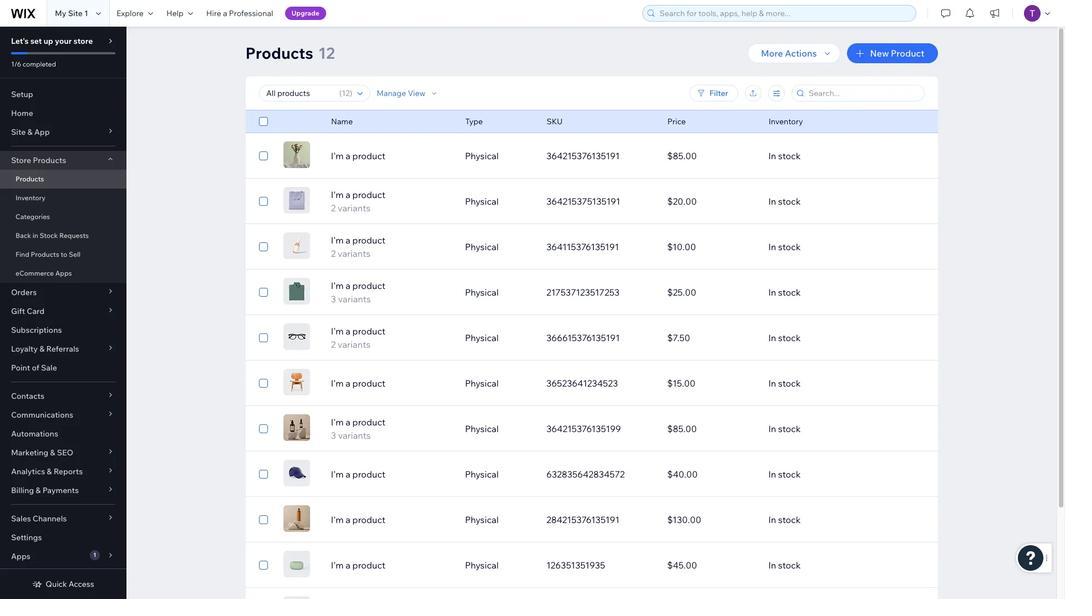 Task type: vqa. For each thing, say whether or not it's contained in the screenshot.
Billing
yes



Task type: locate. For each thing, give the bounding box(es) containing it.
$10.00
[[667, 241, 696, 252]]

up
[[44, 36, 53, 46]]

$85.00
[[667, 150, 697, 161], [667, 423, 697, 434]]

& right 'loyalty'
[[39, 344, 45, 354]]

4 in from the top
[[769, 287, 776, 298]]

i'm a product link
[[324, 149, 458, 163], [324, 377, 458, 390], [324, 468, 458, 481], [324, 513, 458, 527], [324, 559, 458, 572]]

1 vertical spatial $85.00
[[667, 423, 697, 434]]

inventory link
[[0, 189, 127, 208]]

$85.00 link for 364215376135191
[[661, 143, 762, 169]]

i'm a product 3 variants for 364215376135199
[[331, 417, 385, 441]]

2 vertical spatial 2
[[331, 339, 336, 350]]

in stock link for 36523641234523
[[762, 370, 883, 397]]

2 2 from the top
[[331, 248, 336, 259]]

access
[[69, 579, 94, 589]]

9 stock from the top
[[778, 514, 801, 525]]

stock for 632835642834572
[[778, 469, 801, 480]]

in stock for 364115376135191
[[769, 241, 801, 252]]

1 product from the top
[[353, 150, 385, 161]]

1 horizontal spatial site
[[68, 8, 83, 18]]

6 in stock link from the top
[[762, 370, 883, 397]]

0 vertical spatial i'm a product 3 variants
[[331, 280, 385, 305]]

364215375135191 link
[[540, 188, 661, 215]]

physical link for 126351351935
[[458, 552, 540, 579]]

3 physical link from the top
[[458, 234, 540, 260]]

2 i'm a product 2 variants from the top
[[331, 235, 385, 259]]

0 vertical spatial 2
[[331, 203, 336, 214]]

None checkbox
[[259, 195, 268, 208], [259, 240, 268, 254], [259, 331, 268, 345], [259, 422, 268, 436], [259, 513, 268, 527], [259, 195, 268, 208], [259, 240, 268, 254], [259, 331, 268, 345], [259, 422, 268, 436], [259, 513, 268, 527]]

6 physical from the top
[[465, 378, 499, 389]]

4 i'm a product from the top
[[331, 514, 385, 525]]

( 12 )
[[339, 88, 352, 98]]

stock for 364115376135191
[[778, 241, 801, 252]]

3 2 from the top
[[331, 339, 336, 350]]

$15.00 link
[[661, 370, 762, 397]]

7 physical from the top
[[465, 423, 499, 434]]

5 product from the top
[[353, 326, 385, 337]]

1 i'm a product 2 variants from the top
[[331, 189, 385, 214]]

physical for 632835642834572
[[465, 469, 499, 480]]

0 vertical spatial i'm a product 2 variants
[[331, 189, 385, 214]]

3 in from the top
[[769, 241, 776, 252]]

i'm a product link for 364215376135191
[[324, 149, 458, 163]]

1
[[84, 8, 88, 18], [93, 552, 96, 559]]

2 for 364115376135191
[[331, 248, 336, 259]]

9 in from the top
[[769, 514, 776, 525]]

set
[[30, 36, 42, 46]]

3 i'm a product link from the top
[[324, 468, 458, 481]]

$10.00 link
[[661, 234, 762, 260]]

products up products link
[[33, 155, 66, 165]]

1 vertical spatial i'm a product 2 variants
[[331, 235, 385, 259]]

3 in stock link from the top
[[762, 234, 883, 260]]

3
[[331, 294, 336, 305], [331, 430, 336, 441]]

1 i'm a product link from the top
[[324, 149, 458, 163]]

126351351935
[[546, 560, 605, 571]]

site & app button
[[0, 123, 127, 141]]

4 i'm a product link from the top
[[324, 513, 458, 527]]

physical for 126351351935
[[465, 560, 499, 571]]

10 in stock from the top
[[769, 560, 801, 571]]

0 horizontal spatial inventory
[[16, 194, 45, 202]]

1 vertical spatial 1
[[93, 552, 96, 559]]

6 product from the top
[[353, 378, 385, 389]]

0 vertical spatial site
[[68, 8, 83, 18]]

more actions
[[761, 48, 817, 59]]

in for 36523641234523
[[769, 378, 776, 389]]

10 in from the top
[[769, 560, 776, 571]]

1 horizontal spatial 1
[[93, 552, 96, 559]]

3 i'm a product from the top
[[331, 469, 385, 480]]

284215376135191 link
[[540, 507, 661, 533]]

of
[[32, 363, 39, 373]]

2 in from the top
[[769, 196, 776, 207]]

site down home
[[11, 127, 26, 137]]

12 down upgrade button
[[318, 43, 335, 63]]

in stock link for 632835642834572
[[762, 461, 883, 488]]

4 in stock from the top
[[769, 287, 801, 298]]

4 i'm from the top
[[331, 280, 344, 291]]

$85.00 for 364215376135199
[[667, 423, 697, 434]]

&
[[27, 127, 33, 137], [39, 344, 45, 354], [50, 448, 55, 458], [47, 467, 52, 477], [36, 485, 41, 495]]

5 physical from the top
[[465, 332, 499, 343]]

requests
[[59, 231, 89, 240]]

physical link for 364215376135199
[[458, 416, 540, 442]]

0 horizontal spatial site
[[11, 127, 26, 137]]

1 vertical spatial 12
[[342, 88, 350, 98]]

2 i'm a product 3 variants from the top
[[331, 417, 385, 441]]

point of sale link
[[0, 358, 127, 377]]

$20.00 link
[[661, 188, 762, 215]]

stock for 364215376135199
[[778, 423, 801, 434]]

3 in stock from the top
[[769, 241, 801, 252]]

& for billing
[[36, 485, 41, 495]]

in
[[33, 231, 38, 240]]

$85.00 up $40.00 on the right bottom of the page
[[667, 423, 697, 434]]

stock for 364215376135191
[[778, 150, 801, 161]]

0 vertical spatial 3
[[331, 294, 336, 305]]

8 in from the top
[[769, 469, 776, 480]]

& for site
[[27, 127, 33, 137]]

$85.00 link
[[661, 143, 762, 169], [661, 416, 762, 442]]

& for marketing
[[50, 448, 55, 458]]

physical for 364215376135199
[[465, 423, 499, 434]]

5 in stock from the top
[[769, 332, 801, 343]]

9 in stock from the top
[[769, 514, 801, 525]]

loyalty
[[11, 344, 38, 354]]

store
[[73, 36, 93, 46]]

physical link for 366615376135191
[[458, 325, 540, 351]]

1 physical link from the top
[[458, 143, 540, 169]]

sell
[[69, 250, 81, 259]]

$40.00 link
[[661, 461, 762, 488]]

6 physical link from the top
[[458, 370, 540, 397]]

5 in from the top
[[769, 332, 776, 343]]

i'm a product link for 126351351935
[[324, 559, 458, 572]]

36523641234523 link
[[540, 370, 661, 397]]

$85.00 link up $40.00 link
[[661, 416, 762, 442]]

sidebar element
[[0, 27, 127, 599]]

i'm a product link for 284215376135191
[[324, 513, 458, 527]]

1 vertical spatial site
[[11, 127, 26, 137]]

in stock link for 284215376135191
[[762, 507, 883, 533]]

1 vertical spatial 2
[[331, 248, 336, 259]]

1 horizontal spatial 12
[[342, 88, 350, 98]]

2 $85.00 from the top
[[667, 423, 697, 434]]

8 in stock link from the top
[[762, 461, 883, 488]]

5 i'm a product from the top
[[331, 560, 385, 571]]

in for 126351351935
[[769, 560, 776, 571]]

$85.00 link for 364215376135199
[[661, 416, 762, 442]]

reports
[[54, 467, 83, 477]]

$85.00 for 364215376135191
[[667, 150, 697, 161]]

0 vertical spatial inventory
[[769, 117, 803, 127]]

1 3 from the top
[[331, 294, 336, 305]]

8 in stock from the top
[[769, 469, 801, 480]]

billing & payments
[[11, 485, 79, 495]]

channels
[[33, 514, 67, 524]]

$85.00 link up $20.00 link
[[661, 143, 762, 169]]

3 for 364215376135199
[[331, 430, 336, 441]]

products 12
[[246, 43, 335, 63]]

1 i'm a product from the top
[[331, 150, 385, 161]]

5 physical link from the top
[[458, 325, 540, 351]]

variants for 217537123517253
[[338, 294, 371, 305]]

0 vertical spatial apps
[[55, 269, 72, 277]]

products link
[[0, 170, 127, 189]]

12
[[318, 43, 335, 63], [342, 88, 350, 98]]

sales
[[11, 514, 31, 524]]

2 3 from the top
[[331, 430, 336, 441]]

None checkbox
[[259, 115, 268, 128], [259, 149, 268, 163], [259, 286, 268, 299], [259, 377, 268, 390], [259, 468, 268, 481], [259, 559, 268, 572], [259, 115, 268, 128], [259, 149, 268, 163], [259, 286, 268, 299], [259, 377, 268, 390], [259, 468, 268, 481], [259, 559, 268, 572]]

3 for 217537123517253
[[331, 294, 336, 305]]

8 stock from the top
[[778, 469, 801, 480]]

price
[[667, 117, 686, 127]]

in stock link for 366615376135191
[[762, 325, 883, 351]]

& left reports
[[47, 467, 52, 477]]

366615376135191
[[546, 332, 620, 343]]

2
[[331, 203, 336, 214], [331, 248, 336, 259], [331, 339, 336, 350]]

analytics & reports button
[[0, 462, 127, 481]]

0 vertical spatial 12
[[318, 43, 335, 63]]

0 horizontal spatial 1
[[84, 8, 88, 18]]

1 in from the top
[[769, 150, 776, 161]]

7 physical link from the top
[[458, 416, 540, 442]]

7 in stock from the top
[[769, 423, 801, 434]]

2 in stock from the top
[[769, 196, 801, 207]]

& inside dropdown button
[[27, 127, 33, 137]]

4 physical link from the top
[[458, 279, 540, 306]]

1 physical from the top
[[465, 150, 499, 161]]

5 i'm a product link from the top
[[324, 559, 458, 572]]

contacts
[[11, 391, 44, 401]]

gift card
[[11, 306, 44, 316]]

2 $85.00 link from the top
[[661, 416, 762, 442]]

subscriptions
[[11, 325, 62, 335]]

4 physical from the top
[[465, 287, 499, 298]]

physical for 364115376135191
[[465, 241, 499, 252]]

products up "unsaved view" field
[[246, 43, 313, 63]]

2 product from the top
[[353, 189, 385, 200]]

1/6
[[11, 60, 21, 68]]

12 up name
[[342, 88, 350, 98]]

physical link for 364115376135191
[[458, 234, 540, 260]]

referrals
[[46, 344, 79, 354]]

2 physical link from the top
[[458, 188, 540, 215]]

in stock for 217537123517253
[[769, 287, 801, 298]]

in for 217537123517253
[[769, 287, 776, 298]]

in for 364215375135191
[[769, 196, 776, 207]]

& left app
[[27, 127, 33, 137]]

0 vertical spatial $85.00
[[667, 150, 697, 161]]

1 inside sidebar element
[[93, 552, 96, 559]]

0 horizontal spatial 12
[[318, 43, 335, 63]]

10 in stock link from the top
[[762, 552, 883, 579]]

1 vertical spatial $85.00 link
[[661, 416, 762, 442]]

10 physical from the top
[[465, 560, 499, 571]]

loyalty & referrals button
[[0, 340, 127, 358]]

$15.00
[[667, 378, 696, 389]]

2 i'm a product from the top
[[331, 378, 385, 389]]

variants
[[338, 203, 371, 214], [338, 248, 371, 259], [338, 294, 371, 305], [338, 339, 371, 350], [338, 430, 371, 441]]

2 stock from the top
[[778, 196, 801, 207]]

setup
[[11, 89, 33, 99]]

$20.00
[[667, 196, 697, 207]]

1 vertical spatial inventory
[[16, 194, 45, 202]]

1 stock from the top
[[778, 150, 801, 161]]

physical link for 632835642834572
[[458, 461, 540, 488]]

6 in from the top
[[769, 378, 776, 389]]

3 product from the top
[[353, 235, 385, 246]]

1 $85.00 link from the top
[[661, 143, 762, 169]]

3 physical from the top
[[465, 241, 499, 252]]

i'm a product for 36523641234523
[[331, 378, 385, 389]]

(
[[339, 88, 342, 98]]

1 in stock link from the top
[[762, 143, 883, 169]]

$45.00
[[667, 560, 697, 571]]

10 physical link from the top
[[458, 552, 540, 579]]

stock
[[778, 150, 801, 161], [778, 196, 801, 207], [778, 241, 801, 252], [778, 287, 801, 298], [778, 332, 801, 343], [778, 378, 801, 389], [778, 423, 801, 434], [778, 469, 801, 480], [778, 514, 801, 525], [778, 560, 801, 571]]

2 for 364215375135191
[[331, 203, 336, 214]]

0 vertical spatial $85.00 link
[[661, 143, 762, 169]]

in stock for 366615376135191
[[769, 332, 801, 343]]

in for 284215376135191
[[769, 514, 776, 525]]

apps down find products to sell link
[[55, 269, 72, 277]]

variants for 364215375135191
[[338, 203, 371, 214]]

to
[[61, 250, 67, 259]]

1 up access at the left bottom
[[93, 552, 96, 559]]

632835642834572 link
[[540, 461, 661, 488]]

1 vertical spatial apps
[[11, 552, 30, 561]]

apps down settings
[[11, 552, 30, 561]]

1 vertical spatial 3
[[331, 430, 336, 441]]

1 in stock from the top
[[769, 150, 801, 161]]

inventory inside sidebar element
[[16, 194, 45, 202]]

i'm a product 2 variants for 366615376135191
[[331, 326, 385, 350]]

$7.50
[[667, 332, 690, 343]]

settings link
[[0, 528, 127, 547]]

6 in stock from the top
[[769, 378, 801, 389]]

store
[[11, 155, 31, 165]]

type
[[465, 117, 483, 127]]

Unsaved view field
[[263, 85, 336, 101]]

2 i'm a product link from the top
[[324, 377, 458, 390]]

in stock link for 364215376135191
[[762, 143, 883, 169]]

1 2 from the top
[[331, 203, 336, 214]]

in stock for 364215376135199
[[769, 423, 801, 434]]

in stock for 284215376135191
[[769, 514, 801, 525]]

& right billing
[[36, 485, 41, 495]]

actions
[[785, 48, 817, 59]]

manage view button
[[376, 88, 439, 98]]

2 physical from the top
[[465, 196, 499, 207]]

new
[[870, 48, 889, 59]]

more
[[761, 48, 783, 59]]

1 $85.00 from the top
[[667, 150, 697, 161]]

7 in from the top
[[769, 423, 776, 434]]

2 in stock link from the top
[[762, 188, 883, 215]]

10 stock from the top
[[778, 560, 801, 571]]

9 in stock link from the top
[[762, 507, 883, 533]]

4 in stock link from the top
[[762, 279, 883, 306]]

site right my
[[68, 8, 83, 18]]

stock for 36523641234523
[[778, 378, 801, 389]]

analytics & reports
[[11, 467, 83, 477]]

9 physical link from the top
[[458, 507, 540, 533]]

6 i'm from the top
[[331, 378, 344, 389]]

physical for 217537123517253
[[465, 287, 499, 298]]

& left "seo"
[[50, 448, 55, 458]]

billing
[[11, 485, 34, 495]]

seo
[[57, 448, 73, 458]]

$85.00 down price
[[667, 150, 697, 161]]

stock for 366615376135191
[[778, 332, 801, 343]]

3 i'm a product 2 variants from the top
[[331, 326, 385, 350]]

4 stock from the top
[[778, 287, 801, 298]]

a
[[223, 8, 227, 18], [346, 150, 351, 161], [346, 189, 351, 200], [346, 235, 351, 246], [346, 280, 351, 291], [346, 326, 351, 337], [346, 378, 351, 389], [346, 417, 351, 428], [346, 469, 351, 480], [346, 514, 351, 525], [346, 560, 351, 571]]

4 product from the top
[[353, 280, 385, 291]]

1 i'm a product 3 variants from the top
[[331, 280, 385, 305]]

1 vertical spatial i'm a product 3 variants
[[331, 417, 385, 441]]

inventory
[[769, 117, 803, 127], [16, 194, 45, 202]]

my
[[55, 8, 66, 18]]

in stock
[[769, 150, 801, 161], [769, 196, 801, 207], [769, 241, 801, 252], [769, 287, 801, 298], [769, 332, 801, 343], [769, 378, 801, 389], [769, 423, 801, 434], [769, 469, 801, 480], [769, 514, 801, 525], [769, 560, 801, 571]]

2 vertical spatial i'm a product 2 variants
[[331, 326, 385, 350]]

6 stock from the top
[[778, 378, 801, 389]]

10 product from the top
[[353, 560, 385, 571]]

in stock link for 126351351935
[[762, 552, 883, 579]]

7 in stock link from the top
[[762, 416, 883, 442]]

in stock for 126351351935
[[769, 560, 801, 571]]

1 right my
[[84, 8, 88, 18]]

7 i'm from the top
[[331, 417, 344, 428]]

5 stock from the top
[[778, 332, 801, 343]]

9 physical from the top
[[465, 514, 499, 525]]

3 stock from the top
[[778, 241, 801, 252]]

physical for 366615376135191
[[465, 332, 499, 343]]



Task type: describe. For each thing, give the bounding box(es) containing it.
i'm a product for 364215376135191
[[331, 150, 385, 161]]

back in stock requests
[[16, 231, 89, 240]]

physical for 36523641234523
[[465, 378, 499, 389]]

physical link for 364215375135191
[[458, 188, 540, 215]]

back in stock requests link
[[0, 226, 127, 245]]

communications
[[11, 410, 73, 420]]

view
[[408, 88, 425, 98]]

364215376135191 link
[[540, 143, 661, 169]]

i'm a product link for 36523641234523
[[324, 377, 458, 390]]

home link
[[0, 104, 127, 123]]

$25.00
[[667, 287, 696, 298]]

5 i'm from the top
[[331, 326, 344, 337]]

1 horizontal spatial apps
[[55, 269, 72, 277]]

0 horizontal spatial apps
[[11, 552, 30, 561]]

in stock link for 217537123517253
[[762, 279, 883, 306]]

9 i'm from the top
[[331, 514, 344, 525]]

12 for products 12
[[318, 43, 335, 63]]

orders button
[[0, 283, 127, 302]]

stock for 126351351935
[[778, 560, 801, 571]]

12 for ( 12 )
[[342, 88, 350, 98]]

i'm a product link for 632835642834572
[[324, 468, 458, 481]]

quick access button
[[32, 579, 94, 589]]

2 i'm from the top
[[331, 189, 344, 200]]

app
[[34, 127, 50, 137]]

card
[[27, 306, 44, 316]]

completed
[[23, 60, 56, 68]]

upgrade
[[292, 9, 319, 17]]

632835642834572
[[546, 469, 625, 480]]

automations link
[[0, 424, 127, 443]]

in stock link for 364115376135191
[[762, 234, 883, 260]]

9 product from the top
[[353, 514, 385, 525]]

stock for 217537123517253
[[778, 287, 801, 298]]

physical link for 364215376135191
[[458, 143, 540, 169]]

home
[[11, 108, 33, 118]]

i'm a product for 126351351935
[[331, 560, 385, 571]]

i'm a product 2 variants for 364215375135191
[[331, 189, 385, 214]]

categories link
[[0, 208, 127, 226]]

filter button
[[689, 85, 738, 102]]

$130.00 link
[[661, 507, 762, 533]]

variants for 364215376135199
[[338, 430, 371, 441]]

$45.00 link
[[661, 552, 762, 579]]

site inside site & app dropdown button
[[11, 127, 26, 137]]

i'm a product 2 variants for 364115376135191
[[331, 235, 385, 259]]

217537123517253 link
[[540, 279, 661, 306]]

hire a professional link
[[200, 0, 280, 27]]

find
[[16, 250, 29, 259]]

marketing & seo
[[11, 448, 73, 458]]

in stock for 364215375135191
[[769, 196, 801, 207]]

in for 632835642834572
[[769, 469, 776, 480]]

marketing
[[11, 448, 48, 458]]

ecommerce apps
[[16, 269, 72, 277]]

product
[[891, 48, 925, 59]]

in for 364215376135199
[[769, 423, 776, 434]]

manage
[[376, 88, 406, 98]]

new product button
[[847, 43, 938, 63]]

i'm a product 3 variants for 217537123517253
[[331, 280, 385, 305]]

settings
[[11, 533, 42, 543]]

store products button
[[0, 151, 127, 170]]

marketing & seo button
[[0, 443, 127, 462]]

10 i'm from the top
[[331, 560, 344, 571]]

1 i'm from the top
[[331, 150, 344, 161]]

gift card button
[[0, 302, 127, 321]]

stock for 364215375135191
[[778, 196, 801, 207]]

0 vertical spatial 1
[[84, 8, 88, 18]]

hire
[[206, 8, 221, 18]]

products up ecommerce apps
[[31, 250, 59, 259]]

variants for 364115376135191
[[338, 248, 371, 259]]

quick
[[46, 579, 67, 589]]

point
[[11, 363, 30, 373]]

setup link
[[0, 85, 127, 104]]

364215376135199 link
[[540, 416, 661, 442]]

stock for 284215376135191
[[778, 514, 801, 525]]

364115376135191
[[546, 241, 619, 252]]

back
[[16, 231, 31, 240]]

7 product from the top
[[353, 417, 385, 428]]

in stock link for 364215375135191
[[762, 188, 883, 215]]

)
[[350, 88, 352, 98]]

site & app
[[11, 127, 50, 137]]

upgrade button
[[285, 7, 326, 20]]

sales channels button
[[0, 509, 127, 528]]

let's set up your store
[[11, 36, 93, 46]]

36523641234523
[[546, 378, 618, 389]]

automations
[[11, 429, 58, 439]]

billing & payments button
[[0, 481, 127, 500]]

physical link for 284215376135191
[[458, 507, 540, 533]]

physical for 284215376135191
[[465, 514, 499, 525]]

Search... field
[[805, 85, 921, 101]]

manage view
[[376, 88, 425, 98]]

quick access
[[46, 579, 94, 589]]

3 i'm from the top
[[331, 235, 344, 246]]

products down store
[[16, 175, 44, 183]]

ecommerce
[[16, 269, 54, 277]]

communications button
[[0, 406, 127, 424]]

Search for tools, apps, help & more... field
[[656, 6, 913, 21]]

2 for 366615376135191
[[331, 339, 336, 350]]

help button
[[160, 0, 200, 27]]

professional
[[229, 8, 273, 18]]

physical link for 217537123517253
[[458, 279, 540, 306]]

your
[[55, 36, 72, 46]]

i'm a product for 632835642834572
[[331, 469, 385, 480]]

store products
[[11, 155, 66, 165]]

in stock link for 364215376135199
[[762, 416, 883, 442]]

364115376135191 link
[[540, 234, 661, 260]]

364215376135191
[[546, 150, 620, 161]]

$130.00
[[667, 514, 701, 525]]

stock
[[40, 231, 58, 240]]

1/6 completed
[[11, 60, 56, 68]]

more actions button
[[748, 43, 840, 63]]

ecommerce apps link
[[0, 264, 127, 283]]

217537123517253
[[546, 287, 620, 298]]

& for analytics
[[47, 467, 52, 477]]

in for 364115376135191
[[769, 241, 776, 252]]

orders
[[11, 287, 37, 297]]

physical link for 36523641234523
[[458, 370, 540, 397]]

i'm a product for 284215376135191
[[331, 514, 385, 525]]

in stock for 36523641234523
[[769, 378, 801, 389]]

subscriptions link
[[0, 321, 127, 340]]

& for loyalty
[[39, 344, 45, 354]]

my site 1
[[55, 8, 88, 18]]

in stock for 632835642834572
[[769, 469, 801, 480]]

in stock for 364215376135191
[[769, 150, 801, 161]]

1 horizontal spatial inventory
[[769, 117, 803, 127]]

in for 364215376135191
[[769, 150, 776, 161]]

variants for 366615376135191
[[338, 339, 371, 350]]

$7.50 link
[[661, 325, 762, 351]]

new product
[[870, 48, 925, 59]]

8 i'm from the top
[[331, 469, 344, 480]]

analytics
[[11, 467, 45, 477]]

sale
[[41, 363, 57, 373]]

sales channels
[[11, 514, 67, 524]]

364215375135191
[[546, 196, 620, 207]]

physical for 364215376135191
[[465, 150, 499, 161]]

126351351935 link
[[540, 552, 661, 579]]

in for 366615376135191
[[769, 332, 776, 343]]

physical for 364215375135191
[[465, 196, 499, 207]]

explore
[[116, 8, 144, 18]]

products inside popup button
[[33, 155, 66, 165]]

8 product from the top
[[353, 469, 385, 480]]



